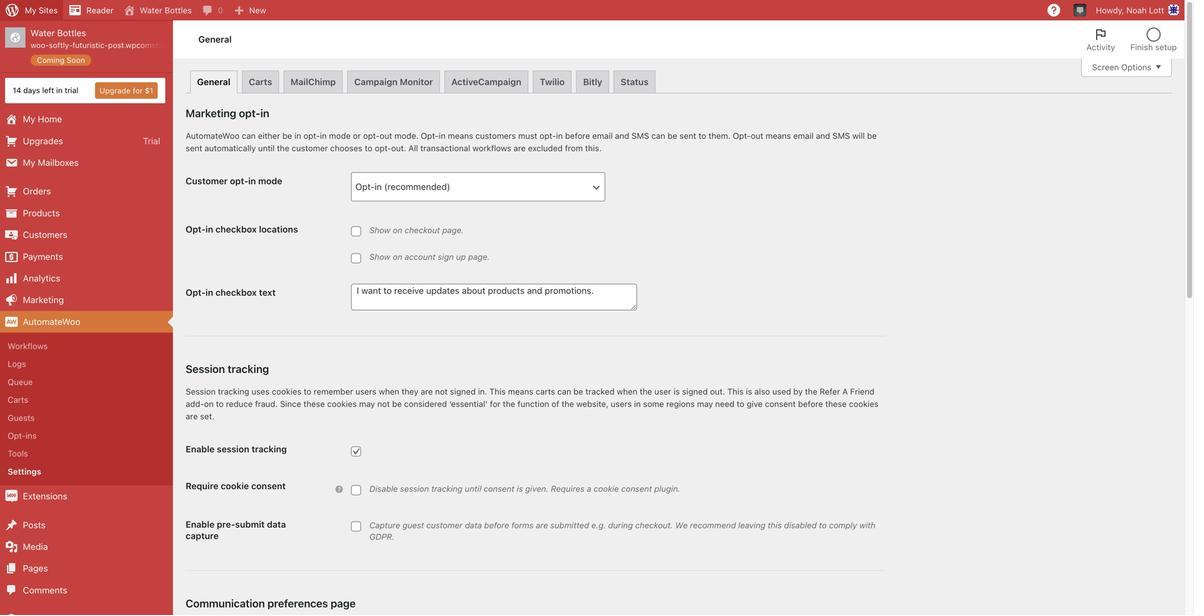 Task type: describe. For each thing, give the bounding box(es) containing it.
soon
[[67, 56, 85, 65]]

2 and from the left
[[816, 131, 831, 141]]

water for water bottles woo-softly-futuristic-post.wpcomstaging.com coming soon
[[31, 28, 55, 38]]

be left them. at top
[[668, 131, 678, 141]]

opt- left all
[[375, 143, 392, 153]]

marketing for marketing opt-in
[[186, 107, 236, 120]]

account
[[405, 252, 436, 262]]

2 these from the left
[[826, 400, 847, 409]]

consent inside session tracking uses cookies to remember users when they are not signed in. this means carts can be tracked when the user is signed out. this is also used by the refer a friend add-on to reduce fraud. since these cookies may not be considered 'essential' for the function of the website, users in some regions may need to give consent before these cookies are set.
[[765, 400, 796, 409]]

communication
[[186, 598, 265, 611]]

on for checkout
[[393, 226, 403, 235]]

customer
[[186, 176, 228, 186]]

0 horizontal spatial mode
[[258, 176, 282, 186]]

0 horizontal spatial cookies
[[272, 387, 302, 397]]

out. inside automatewoo can either be in opt-in mode or opt-out mode. opt-in means customers must opt-in before email and sms can be sent to them. opt-out means email and sms will be sent automatically until the customer chooses to opt-out. all transactional workflows are excluded from this.
[[392, 143, 406, 153]]

require
[[186, 481, 219, 492]]

pages link
[[0, 558, 173, 580]]

the right by
[[806, 387, 818, 397]]

recommend
[[690, 521, 736, 531]]

up
[[456, 252, 466, 262]]

consent up submit
[[251, 481, 286, 492]]

tracked
[[586, 387, 615, 397]]

opt- for opt-in checkbox locations
[[186, 224, 206, 235]]

plugin.
[[655, 485, 681, 494]]

0 horizontal spatial is
[[517, 485, 523, 494]]

during
[[609, 521, 633, 531]]

my for my home
[[23, 114, 35, 124]]

screen
[[1093, 62, 1120, 72]]

a
[[587, 485, 592, 494]]

carts inside main menu navigation
[[8, 396, 28, 405]]

all
[[409, 143, 418, 153]]

opt-ins link
[[0, 427, 173, 445]]

mailboxes
[[38, 157, 79, 168]]

finish
[[1131, 42, 1154, 52]]

automatewoo for automatewoo
[[23, 317, 80, 327]]

upgrade for $1 button
[[95, 82, 158, 99]]

be right either
[[283, 131, 292, 141]]

water bottles woo-softly-futuristic-post.wpcomstaging.com coming soon
[[31, 28, 196, 65]]

need
[[716, 400, 735, 409]]

woo-
[[31, 41, 49, 50]]

1 vertical spatial sent
[[186, 143, 202, 153]]

screen options button
[[1082, 58, 1173, 77]]

water bottles
[[140, 5, 192, 15]]

settings
[[8, 467, 41, 477]]

marketing link
[[0, 290, 173, 311]]

them.
[[709, 131, 731, 141]]

session tracking
[[186, 363, 269, 376]]

1 out from the left
[[380, 131, 392, 141]]

be down they
[[392, 400, 402, 409]]

opt- for opt-in checkbox text
[[186, 288, 206, 298]]

tools link
[[0, 445, 173, 463]]

my mailboxes link
[[0, 152, 173, 174]]

marketing opt-in
[[186, 107, 270, 120]]

my sites link
[[0, 0, 63, 20]]

uses
[[252, 387, 270, 397]]

my for my sites
[[25, 5, 36, 15]]

requires
[[551, 485, 585, 494]]

2 horizontal spatial can
[[652, 131, 666, 141]]

page
[[331, 598, 356, 611]]

1 may from the left
[[359, 400, 375, 409]]

trial
[[65, 86, 78, 95]]

1 vertical spatial general
[[197, 77, 231, 87]]

session for session tracking
[[186, 363, 225, 376]]

media link
[[0, 537, 173, 558]]

either
[[258, 131, 280, 141]]

can inside session tracking uses cookies to remember users when they are not signed in. this means carts can be tracked when the user is signed out. this is also used by the refer a friend add-on to reduce fraud. since these cookies may not be considered 'essential' for the function of the website, users in some regions may need to give consent before these cookies are set.
[[558, 387, 572, 397]]

customer opt-in mode
[[186, 176, 282, 186]]

1 when from the left
[[379, 387, 400, 397]]

are inside capture guest customer data before forms are submitted e.g. during checkout. we recommend leaving this disabled to comply with gdpr.
[[536, 521, 548, 531]]

campaign monitor link
[[348, 71, 440, 93]]

consent left given.
[[484, 485, 515, 494]]

mode inside automatewoo can either be in opt-in mode or opt-out mode. opt-in means customers must opt-in before email and sms can be sent to them. opt-out means email and sms will be sent automatically until the customer chooses to opt-out. all transactional workflows are excluded from this.
[[329, 131, 351, 141]]

opt- right or
[[363, 131, 380, 141]]

0 horizontal spatial can
[[242, 131, 256, 141]]

of
[[552, 400, 560, 409]]

status link
[[614, 71, 656, 93]]

disable
[[370, 485, 398, 494]]

1 email from the left
[[593, 131, 613, 141]]

to inside capture guest customer data before forms are submitted e.g. during checkout. we recommend leaving this disabled to comply with gdpr.
[[820, 521, 827, 531]]

customer inside capture guest customer data before forms are submitted e.g. during checkout. we recommend leaving this disabled to comply with gdpr.
[[427, 521, 463, 531]]

2 horizontal spatial is
[[746, 387, 753, 397]]

to left them. at top
[[699, 131, 707, 141]]

show for show on checkout page.
[[370, 226, 391, 235]]

to left reduce
[[216, 400, 224, 409]]

howdy,
[[1097, 5, 1125, 15]]

leaving
[[739, 521, 766, 531]]

opt- right the customer
[[230, 176, 248, 186]]

in inside main menu navigation
[[56, 86, 63, 95]]

checkbox for text
[[216, 288, 257, 298]]

with
[[860, 521, 876, 531]]

1 horizontal spatial is
[[674, 387, 680, 397]]

main menu navigation
[[0, 20, 196, 616]]

capture
[[370, 521, 401, 531]]

for inside upgrade for $1 button
[[133, 86, 143, 95]]

left
[[42, 86, 54, 95]]

fraud.
[[255, 400, 278, 409]]

out. inside session tracking uses cookies to remember users when they are not signed in. this means carts can be tracked when the user is signed out. this is also used by the refer a friend add-on to reduce fraud. since these cookies may not be considered 'essential' for the function of the website, users in some regions may need to give consent before these cookies are set.
[[711, 387, 726, 397]]

comply
[[830, 521, 858, 531]]

Opt-in checkbox locations checkbox
[[351, 227, 361, 237]]

activecampaign link
[[445, 71, 529, 93]]

2 this from the left
[[728, 387, 744, 397]]

2 when from the left
[[617, 387, 638, 397]]

in right either
[[295, 131, 301, 141]]

Enable pre-submit data capture checkbox
[[351, 522, 361, 532]]

tracking down fraud.
[[252, 444, 287, 455]]

2 sms from the left
[[833, 131, 851, 141]]

remember
[[314, 387, 353, 397]]

posts link
[[0, 515, 173, 537]]

opt-ins
[[8, 431, 37, 441]]

customers
[[23, 230, 67, 240]]

preferences
[[268, 598, 328, 611]]

0 vertical spatial not
[[435, 387, 448, 397]]

session for session tracking uses cookies to remember users when they are not signed in. this means carts can be tracked when the user is signed out. this is also used by the refer a friend add-on to reduce fraud. since these cookies may not be considered 'essential' for the function of the website, users in some regions may need to give consent before these cookies are set.
[[186, 387, 216, 397]]

guests link
[[0, 409, 173, 427]]

before inside session tracking uses cookies to remember users when they are not signed in. this means carts can be tracked when the user is signed out. this is also used by the refer a friend add-on to reduce fraud. since these cookies may not be considered 'essential' for the function of the website, users in some regions may need to give consent before these cookies are set.
[[799, 400, 824, 409]]

reader link
[[63, 0, 119, 20]]

tracking up uses
[[228, 363, 269, 376]]

logs link
[[0, 356, 173, 373]]

0 horizontal spatial users
[[356, 387, 377, 397]]

opt- for opt-ins
[[8, 431, 26, 441]]

general link
[[190, 71, 238, 94]]

extensions
[[23, 492, 67, 502]]

1 horizontal spatial cookie
[[594, 485, 619, 494]]

enable for enable pre-submit data capture
[[186, 520, 215, 530]]

0 horizontal spatial cookie
[[221, 481, 249, 492]]

1 these from the left
[[304, 400, 325, 409]]

trial
[[143, 136, 160, 146]]

before inside automatewoo can either be in opt-in mode or opt-out mode. opt-in means customers must opt-in before email and sms can be sent to them. opt-out means email and sms will be sent automatically until the customer chooses to opt-out. all transactional workflows are excluded from this.
[[566, 131, 590, 141]]

2 horizontal spatial means
[[766, 131, 792, 141]]

twilio
[[540, 77, 565, 87]]

show on account sign up page.
[[370, 252, 490, 262]]

0 vertical spatial general
[[199, 34, 232, 45]]

function
[[518, 400, 550, 409]]

upgrade for $1
[[100, 86, 153, 95]]

set.
[[200, 412, 215, 421]]

enable pre-submit data capture
[[186, 520, 286, 542]]

0
[[218, 5, 223, 15]]

until inside automatewoo can either be in opt-in mode or opt-out mode. opt-in means customers must opt-in before email and sms can be sent to them. opt-out means email and sms will be sent automatically until the customer chooses to opt-out. all transactional workflows are excluded from this.
[[258, 143, 275, 153]]

2 out from the left
[[751, 131, 764, 141]]

bitly
[[584, 77, 603, 87]]

2 signed from the left
[[683, 387, 708, 397]]

automatically
[[205, 143, 256, 153]]

water for water bottles
[[140, 5, 163, 15]]

queue link
[[0, 373, 173, 391]]

howdy, noah lott
[[1097, 5, 1165, 15]]

products link
[[0, 203, 173, 224]]

or
[[353, 131, 361, 141]]

payments
[[23, 251, 63, 262]]

in down automatically
[[248, 176, 256, 186]]

activity
[[1087, 42, 1116, 52]]

1 this from the left
[[490, 387, 506, 397]]

regions
[[667, 400, 695, 409]]

the inside automatewoo can either be in opt-in mode or opt-out mode. opt-in means customers must opt-in before email and sms can be sent to them. opt-out means email and sms will be sent automatically until the customer chooses to opt-out. all transactional workflows are excluded from this.
[[277, 143, 290, 153]]

orders link
[[0, 181, 173, 203]]

carts
[[536, 387, 555, 397]]

transactional
[[421, 143, 471, 153]]

days
[[23, 86, 40, 95]]

0 vertical spatial sent
[[680, 131, 697, 141]]

14
[[13, 86, 21, 95]]

status
[[621, 77, 649, 87]]

in left text
[[206, 288, 213, 298]]

finish setup button
[[1124, 20, 1185, 59]]



Task type: locate. For each thing, give the bounding box(es) containing it.
0 horizontal spatial customer
[[292, 143, 328, 153]]

my for my mailboxes
[[23, 157, 35, 168]]

1 checkbox from the top
[[216, 224, 257, 235]]

1 vertical spatial page.
[[469, 252, 490, 262]]

0 horizontal spatial carts
[[8, 396, 28, 405]]

submitted
[[551, 521, 590, 531]]

1 horizontal spatial data
[[465, 521, 482, 531]]

the left function
[[503, 400, 516, 409]]

out left mode.
[[380, 131, 392, 141]]

give
[[747, 400, 763, 409]]

0 horizontal spatial page.
[[443, 226, 464, 235]]

1 sms from the left
[[632, 131, 650, 141]]

a
[[843, 387, 849, 397]]

for left $1
[[133, 86, 143, 95]]

this right in.
[[490, 387, 506, 397]]

0 horizontal spatial these
[[304, 400, 325, 409]]

None checkbox
[[351, 253, 361, 264]]

checkout
[[405, 226, 440, 235]]

may left need
[[698, 400, 714, 409]]

bottles for water bottles woo-softly-futuristic-post.wpcomstaging.com coming soon
[[57, 28, 86, 38]]

0 horizontal spatial until
[[258, 143, 275, 153]]

when right tracked
[[617, 387, 638, 397]]

not up considered
[[435, 387, 448, 397]]

tab list
[[1080, 20, 1185, 59]]

they
[[402, 387, 419, 397]]

1 vertical spatial mode
[[258, 176, 282, 186]]

automatewoo for automatewoo can either be in opt-in mode or opt-out mode. opt-in means customers must opt-in before email and sms can be sent to them. opt-out means email and sms will be sent automatically until the customer chooses to opt-out. all transactional workflows are excluded from this.
[[186, 131, 240, 141]]

1 horizontal spatial bottles
[[165, 5, 192, 15]]

0 horizontal spatial sent
[[186, 143, 202, 153]]

out right them. at top
[[751, 131, 764, 141]]

checkbox for locations
[[216, 224, 257, 235]]

extensions link
[[0, 486, 173, 508]]

0 horizontal spatial and
[[615, 131, 630, 141]]

email left will
[[794, 131, 814, 141]]

1 horizontal spatial until
[[465, 485, 482, 494]]

may
[[359, 400, 375, 409], [698, 400, 714, 409]]

the right of at the left
[[562, 400, 574, 409]]

may up 'enable session tracking' checkbox
[[359, 400, 375, 409]]

cookies down 'friend'
[[850, 400, 879, 409]]

1 vertical spatial carts link
[[0, 391, 173, 409]]

1 horizontal spatial out.
[[711, 387, 726, 397]]

1 horizontal spatial customer
[[427, 521, 463, 531]]

consent down used at bottom right
[[765, 400, 796, 409]]

sites
[[39, 5, 58, 15]]

before down by
[[799, 400, 824, 409]]

1 vertical spatial for
[[490, 400, 501, 409]]

0 horizontal spatial session
[[217, 444, 249, 455]]

0 horizontal spatial means
[[448, 131, 474, 141]]

1 vertical spatial customer
[[427, 521, 463, 531]]

2 may from the left
[[698, 400, 714, 409]]

1 vertical spatial on
[[393, 252, 403, 262]]

guest
[[403, 521, 424, 531]]

1 horizontal spatial carts link
[[242, 71, 279, 93]]

checkbox left text
[[216, 288, 257, 298]]

1 horizontal spatial sms
[[833, 131, 851, 141]]

1 horizontal spatial out
[[751, 131, 764, 141]]

1 vertical spatial checkbox
[[216, 288, 257, 298]]

this.
[[586, 143, 602, 153]]

0 vertical spatial show
[[370, 226, 391, 235]]

1 horizontal spatial session
[[400, 485, 429, 494]]

and down status
[[615, 131, 630, 141]]

1 vertical spatial my
[[23, 114, 35, 124]]

enable session tracking
[[186, 444, 287, 455]]

water bottles link
[[119, 0, 197, 20]]

consent left the 'plugin.'
[[622, 485, 652, 494]]

e.g.
[[592, 521, 606, 531]]

to left give
[[737, 400, 745, 409]]

to left remember
[[304, 387, 312, 397]]

workflows link
[[0, 338, 173, 356]]

screen options
[[1093, 62, 1152, 72]]

also
[[755, 387, 771, 397]]

Require cookie consent checkbox
[[351, 486, 361, 496]]

to right chooses
[[365, 143, 373, 153]]

0 vertical spatial users
[[356, 387, 377, 397]]

1 vertical spatial out.
[[711, 387, 726, 397]]

media
[[23, 542, 48, 553]]

show
[[370, 226, 391, 235], [370, 252, 391, 262]]

before up from
[[566, 131, 590, 141]]

email
[[593, 131, 613, 141], [794, 131, 814, 141]]

before inside capture guest customer data before forms are submitted e.g. during checkout. we recommend leaving this disabled to comply with gdpr.
[[484, 521, 510, 531]]

enable inside enable pre-submit data capture
[[186, 520, 215, 530]]

2 email from the left
[[794, 131, 814, 141]]

gdpr.
[[370, 533, 395, 542]]

out. left all
[[392, 143, 406, 153]]

to
[[699, 131, 707, 141], [365, 143, 373, 153], [304, 387, 312, 397], [216, 400, 224, 409], [737, 400, 745, 409], [820, 521, 827, 531]]

1 horizontal spatial means
[[508, 387, 534, 397]]

automatewoo inside main menu navigation
[[23, 317, 80, 327]]

0 horizontal spatial out
[[380, 131, 392, 141]]

cookies up since
[[272, 387, 302, 397]]

must
[[519, 131, 538, 141]]

customer left chooses
[[292, 143, 328, 153]]

futuristic-
[[72, 41, 108, 50]]

0 vertical spatial carts
[[249, 77, 272, 87]]

1 horizontal spatial this
[[728, 387, 744, 397]]

0 horizontal spatial data
[[267, 520, 286, 530]]

session for enable
[[217, 444, 249, 455]]

0 vertical spatial automatewoo
[[186, 131, 240, 141]]

signed up regions
[[683, 387, 708, 397]]

the up some
[[640, 387, 653, 397]]

Enable session tracking checkbox
[[351, 447, 361, 457]]

sms down status
[[632, 131, 650, 141]]

0 vertical spatial bottles
[[165, 5, 192, 15]]

1 horizontal spatial automatewoo
[[186, 131, 240, 141]]

in left or
[[320, 131, 327, 141]]

enable down set.
[[186, 444, 215, 455]]

1 vertical spatial not
[[378, 400, 390, 409]]

this up need
[[728, 387, 744, 397]]

marketing down analytics
[[23, 295, 64, 306]]

mode down either
[[258, 176, 282, 186]]

0 vertical spatial marketing
[[186, 107, 236, 120]]

0 horizontal spatial sms
[[632, 131, 650, 141]]

marketing for marketing
[[23, 295, 64, 306]]

tracking
[[228, 363, 269, 376], [218, 387, 249, 397], [252, 444, 287, 455], [432, 485, 463, 494]]

general down 0 link
[[199, 34, 232, 45]]

in
[[56, 86, 63, 95], [261, 107, 270, 120], [295, 131, 301, 141], [320, 131, 327, 141], [439, 131, 446, 141], [556, 131, 563, 141], [248, 176, 256, 186], [206, 224, 213, 235], [206, 288, 213, 298], [634, 400, 641, 409]]

is left also
[[746, 387, 753, 397]]

show right opt-in checkbox locations option
[[370, 226, 391, 235]]

signed up 'essential' on the left bottom of the page
[[450, 387, 476, 397]]

my down upgrades
[[23, 157, 35, 168]]

for inside session tracking uses cookies to remember users when they are not signed in. this means carts can be tracked when the user is signed out. this is also used by the refer a friend add-on to reduce fraud. since these cookies may not be considered 'essential' for the function of the website, users in some regions may need to give consent before these cookies are set.
[[490, 400, 501, 409]]

customers
[[476, 131, 516, 141]]

1 vertical spatial water
[[31, 28, 55, 38]]

marketing
[[186, 107, 236, 120], [23, 295, 64, 306]]

text
[[259, 288, 276, 298]]

1 horizontal spatial can
[[558, 387, 572, 397]]

0 vertical spatial customer
[[292, 143, 328, 153]]

carts link up opt-ins link
[[0, 391, 173, 409]]

are down add-
[[186, 412, 198, 421]]

1 vertical spatial automatewoo
[[23, 317, 80, 327]]

0 horizontal spatial for
[[133, 86, 143, 95]]

in up either
[[261, 107, 270, 120]]

0 horizontal spatial carts link
[[0, 391, 173, 409]]

1 horizontal spatial before
[[566, 131, 590, 141]]

on for account
[[393, 252, 403, 262]]

on
[[393, 226, 403, 235], [393, 252, 403, 262], [204, 400, 214, 409]]

1 signed from the left
[[450, 387, 476, 397]]

0 vertical spatial until
[[258, 143, 275, 153]]

session for disable
[[400, 485, 429, 494]]

bottles inside toolbar 'navigation'
[[165, 5, 192, 15]]

0 horizontal spatial not
[[378, 400, 390, 409]]

chooses
[[330, 143, 363, 153]]

these down refer
[[826, 400, 847, 409]]

1 horizontal spatial when
[[617, 387, 638, 397]]

customer inside automatewoo can either be in opt-in mode or opt-out mode. opt-in means customers must opt-in before email and sms can be sent to them. opt-out means email and sms will be sent automatically until the customer chooses to opt-out. all transactional workflows are excluded from this.
[[292, 143, 328, 153]]

new
[[249, 5, 266, 15]]

2 checkbox from the top
[[216, 288, 257, 298]]

opt- right either
[[304, 131, 320, 141]]

automatewoo inside automatewoo can either be in opt-in mode or opt-out mode. opt-in means customers must opt-in before email and sms can be sent to them. opt-out means email and sms will be sent automatically until the customer chooses to opt-out. all transactional workflows are excluded from this.
[[186, 131, 240, 141]]

sent left them. at top
[[680, 131, 697, 141]]

0 vertical spatial mode
[[329, 131, 351, 141]]

data
[[267, 520, 286, 530], [465, 521, 482, 531]]

data right submit
[[267, 520, 286, 530]]

2 show from the top
[[370, 252, 391, 262]]

since
[[280, 400, 301, 409]]

email up this.
[[593, 131, 613, 141]]

cookie right the a
[[594, 485, 619, 494]]

opt- up either
[[239, 107, 261, 120]]

my inside toolbar 'navigation'
[[25, 5, 36, 15]]

means inside session tracking uses cookies to remember users when they are not signed in. this means carts can be tracked when the user is signed out. this is also used by the refer a friend add-on to reduce fraud. since these cookies may not be considered 'essential' for the function of the website, users in some regions may need to give consent before these cookies are set.
[[508, 387, 534, 397]]

is left given.
[[517, 485, 523, 494]]

automatewoo
[[186, 131, 240, 141], [23, 317, 80, 327]]

1 session from the top
[[186, 363, 225, 376]]

means for marketing opt-in
[[448, 131, 474, 141]]

require cookie consent
[[186, 481, 286, 492]]

sign
[[438, 252, 454, 262]]

data for submit
[[267, 520, 286, 530]]

2 enable from the top
[[186, 520, 215, 530]]

0 horizontal spatial marketing
[[23, 295, 64, 306]]

means
[[448, 131, 474, 141], [766, 131, 792, 141], [508, 387, 534, 397]]

opt- inside main menu navigation
[[8, 431, 26, 441]]

2 vertical spatial on
[[204, 400, 214, 409]]

2 vertical spatial before
[[484, 521, 510, 531]]

1 vertical spatial bottles
[[57, 28, 86, 38]]

posts
[[23, 520, 46, 531]]

in up excluded
[[556, 131, 563, 141]]

1 vertical spatial carts
[[8, 396, 28, 405]]

automatewoo up workflows
[[23, 317, 80, 327]]

notification image
[[1076, 4, 1086, 15]]

mode
[[329, 131, 351, 141], [258, 176, 282, 186]]

activity button
[[1080, 20, 1124, 59]]

carts link up marketing opt-in
[[242, 71, 279, 93]]

users right remember
[[356, 387, 377, 397]]

monitor
[[400, 77, 433, 87]]

be right will
[[868, 131, 877, 141]]

show for show on account sign up page.
[[370, 252, 391, 262]]

bottles up softly-
[[57, 28, 86, 38]]

tracking up reduce
[[218, 387, 249, 397]]

by
[[794, 387, 803, 397]]

session right the disable
[[400, 485, 429, 494]]

2 vertical spatial my
[[23, 157, 35, 168]]

0 vertical spatial page.
[[443, 226, 464, 235]]

0 vertical spatial on
[[393, 226, 403, 235]]

bottles left 0 link
[[165, 5, 192, 15]]

0 horizontal spatial automatewoo
[[23, 317, 80, 327]]

bottles inside water bottles woo-softly-futuristic-post.wpcomstaging.com coming soon
[[57, 28, 86, 38]]

opt- up excluded
[[540, 131, 556, 141]]

1 horizontal spatial email
[[794, 131, 814, 141]]

1 horizontal spatial may
[[698, 400, 714, 409]]

0 vertical spatial checkbox
[[216, 224, 257, 235]]

not left considered
[[378, 400, 390, 409]]

are down the must
[[514, 143, 526, 153]]

water inside toolbar 'navigation'
[[140, 5, 163, 15]]

1 and from the left
[[615, 131, 630, 141]]

cookies down remember
[[327, 400, 357, 409]]

water up post.wpcomstaging.com
[[140, 5, 163, 15]]

carts up marketing opt-in
[[249, 77, 272, 87]]

0 horizontal spatial water
[[31, 28, 55, 38]]

be
[[283, 131, 292, 141], [668, 131, 678, 141], [868, 131, 877, 141], [574, 387, 584, 397], [392, 400, 402, 409]]

enable for enable session tracking
[[186, 444, 215, 455]]

$1
[[145, 86, 153, 95]]

0 vertical spatial carts link
[[242, 71, 279, 93]]

my home
[[23, 114, 62, 124]]

activecampaign
[[452, 77, 522, 87]]

on left checkout
[[393, 226, 403, 235]]

1 vertical spatial until
[[465, 485, 482, 494]]

in up transactional at left
[[439, 131, 446, 141]]

in right left
[[56, 86, 63, 95]]

2 horizontal spatial before
[[799, 400, 824, 409]]

out. up need
[[711, 387, 726, 397]]

session
[[217, 444, 249, 455], [400, 485, 429, 494]]

1 horizontal spatial these
[[826, 400, 847, 409]]

1 horizontal spatial mode
[[329, 131, 351, 141]]

website,
[[577, 400, 609, 409]]

0 vertical spatial my
[[25, 5, 36, 15]]

on up set.
[[204, 400, 214, 409]]

1 enable from the top
[[186, 444, 215, 455]]

the
[[277, 143, 290, 153], [640, 387, 653, 397], [806, 387, 818, 397], [503, 400, 516, 409], [562, 400, 574, 409]]

to left comply
[[820, 521, 827, 531]]

data left forms
[[465, 521, 482, 531]]

cookie
[[221, 481, 249, 492], [594, 485, 619, 494]]

opt-in checkbox locations
[[186, 224, 298, 235]]

can down status link
[[652, 131, 666, 141]]

0 vertical spatial session
[[186, 363, 225, 376]]

carts down queue
[[8, 396, 28, 405]]

opt-
[[239, 107, 261, 120], [304, 131, 320, 141], [363, 131, 380, 141], [540, 131, 556, 141], [375, 143, 392, 153], [230, 176, 248, 186]]

0 link
[[197, 0, 228, 20]]

1 horizontal spatial page.
[[469, 252, 490, 262]]

2 horizontal spatial cookies
[[850, 400, 879, 409]]

0 horizontal spatial before
[[484, 521, 510, 531]]

data inside enable pre-submit data capture
[[267, 520, 286, 530]]

can
[[242, 131, 256, 141], [652, 131, 666, 141], [558, 387, 572, 397]]

are up considered
[[421, 387, 433, 397]]

sms left will
[[833, 131, 851, 141]]

data inside capture guest customer data before forms are submitted e.g. during checkout. we recommend leaving this disabled to comply with gdpr.
[[465, 521, 482, 531]]

these down remember
[[304, 400, 325, 409]]

2 session from the top
[[186, 387, 216, 397]]

0 vertical spatial water
[[140, 5, 163, 15]]

1 horizontal spatial signed
[[683, 387, 708, 397]]

analytics link
[[0, 268, 173, 290]]

queue
[[8, 378, 33, 387]]

pre-
[[217, 520, 235, 530]]

are inside automatewoo can either be in opt-in mode or opt-out mode. opt-in means customers must opt-in before email and sms can be sent to them. opt-out means email and sms will be sent automatically until the customer chooses to opt-out. all transactional workflows are excluded from this.
[[514, 143, 526, 153]]

1 horizontal spatial and
[[816, 131, 831, 141]]

enable up capture
[[186, 520, 215, 530]]

water
[[140, 5, 163, 15], [31, 28, 55, 38]]

tab list containing activity
[[1080, 20, 1185, 59]]

session inside session tracking uses cookies to remember users when they are not signed in. this means carts can be tracked when the user is signed out. this is also used by the refer a friend add-on to reduce fraud. since these cookies may not be considered 'essential' for the function of the website, users in some regions may need to give consent before these cookies are set.
[[186, 387, 216, 397]]

0 horizontal spatial signed
[[450, 387, 476, 397]]

marketing inside "link"
[[23, 295, 64, 306]]

my
[[25, 5, 36, 15], [23, 114, 35, 124], [23, 157, 35, 168]]

on inside session tracking uses cookies to remember users when they are not signed in. this means carts can be tracked when the user is signed out. this is also used by the refer a friend add-on to reduce fraud. since these cookies may not be considered 'essential' for the function of the website, users in some regions may need to give consent before these cookies are set.
[[204, 400, 214, 409]]

1 vertical spatial users
[[611, 400, 632, 409]]

1 horizontal spatial carts
[[249, 77, 272, 87]]

checkbox left locations
[[216, 224, 257, 235]]

data for customer
[[465, 521, 482, 531]]

mailchimp link
[[284, 71, 343, 93]]

water inside water bottles woo-softly-futuristic-post.wpcomstaging.com coming soon
[[31, 28, 55, 38]]

customers link
[[0, 224, 173, 246]]

refer
[[820, 387, 841, 397]]

14 days left in trial
[[13, 86, 78, 95]]

toolbar navigation
[[0, 0, 1185, 23]]

page. up sign at the top left of the page
[[443, 226, 464, 235]]

1 vertical spatial marketing
[[23, 295, 64, 306]]

be up website,
[[574, 387, 584, 397]]

in inside session tracking uses cookies to remember users when they are not signed in. this means carts can be tracked when the user is signed out. this is also used by the refer a friend add-on to reduce fraud. since these cookies may not be considered 'essential' for the function of the website, users in some regions may need to give consent before these cookies are set.
[[634, 400, 641, 409]]

'essential'
[[450, 400, 488, 409]]

can left either
[[242, 131, 256, 141]]

for right 'essential' on the left bottom of the page
[[490, 400, 501, 409]]

sent up the customer
[[186, 143, 202, 153]]

in down the customer
[[206, 224, 213, 235]]

is up regions
[[674, 387, 680, 397]]

means for session tracking
[[508, 387, 534, 397]]

mailchimp
[[291, 77, 336, 87]]

checkbox
[[216, 224, 257, 235], [216, 288, 257, 298]]

before left forms
[[484, 521, 510, 531]]

capture guest customer data before forms are submitted e.g. during checkout. we recommend leaving this disabled to comply with gdpr.
[[370, 521, 876, 542]]

means up function
[[508, 387, 534, 397]]

0 vertical spatial for
[[133, 86, 143, 95]]

comments
[[23, 586, 67, 596]]

users
[[356, 387, 377, 397], [611, 400, 632, 409]]

1 horizontal spatial not
[[435, 387, 448, 397]]

can up of at the left
[[558, 387, 572, 397]]

bottles for water bottles
[[165, 5, 192, 15]]

1 horizontal spatial sent
[[680, 131, 697, 141]]

1 horizontal spatial cookies
[[327, 400, 357, 409]]

out
[[380, 131, 392, 141], [751, 131, 764, 141]]

0 horizontal spatial out.
[[392, 143, 406, 153]]

general up marketing opt-in
[[197, 77, 231, 87]]

tracking right the disable
[[432, 485, 463, 494]]

used
[[773, 387, 792, 397]]

coming
[[37, 56, 65, 65]]

1 vertical spatial show
[[370, 252, 391, 262]]

1 vertical spatial before
[[799, 400, 824, 409]]

mode up chooses
[[329, 131, 351, 141]]

add-
[[186, 400, 204, 409]]

1 show from the top
[[370, 226, 391, 235]]

when left they
[[379, 387, 400, 397]]

tracking inside session tracking uses cookies to remember users when they are not signed in. this means carts can be tracked when the user is signed out. this is also used by the refer a friend add-on to reduce fraud. since these cookies may not be considered 'essential' for the function of the website, users in some regions may need to give consent before these cookies are set.
[[218, 387, 249, 397]]

means right them. at top
[[766, 131, 792, 141]]

show on checkout page.
[[370, 226, 464, 235]]

Opt-in checkbox text text field
[[351, 284, 638, 311]]

water up woo-
[[31, 28, 55, 38]]

0 horizontal spatial email
[[593, 131, 613, 141]]



Task type: vqa. For each thing, say whether or not it's contained in the screenshot.
out.
yes



